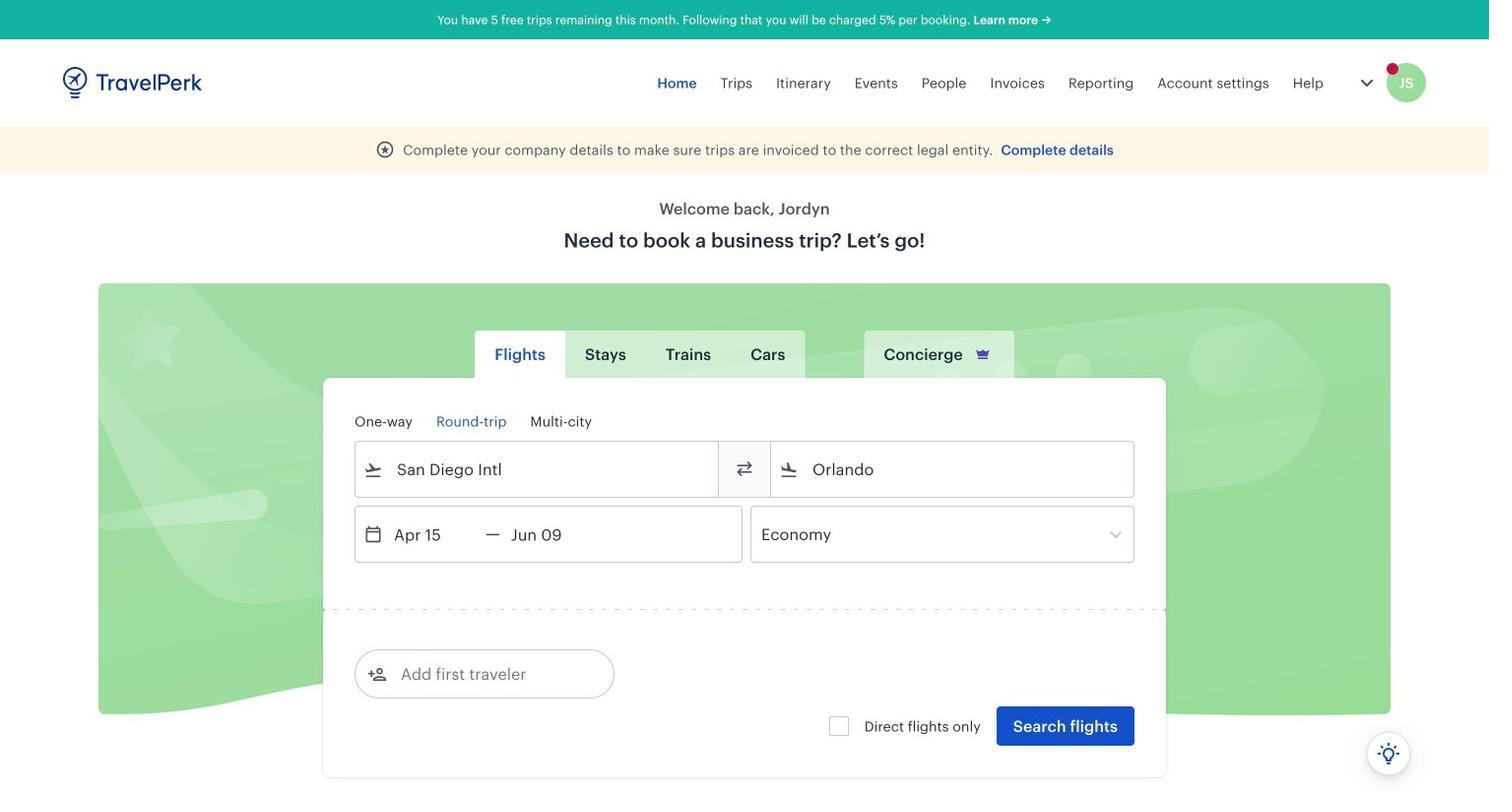 Task type: describe. For each thing, give the bounding box(es) containing it.
From search field
[[383, 454, 692, 486]]

Depart text field
[[383, 507, 486, 562]]

To search field
[[799, 454, 1108, 486]]



Task type: vqa. For each thing, say whether or not it's contained in the screenshot.
Calendar application at bottom
no



Task type: locate. For each thing, give the bounding box(es) containing it.
Add first traveler search field
[[387, 659, 592, 691]]

Return text field
[[500, 507, 603, 562]]



